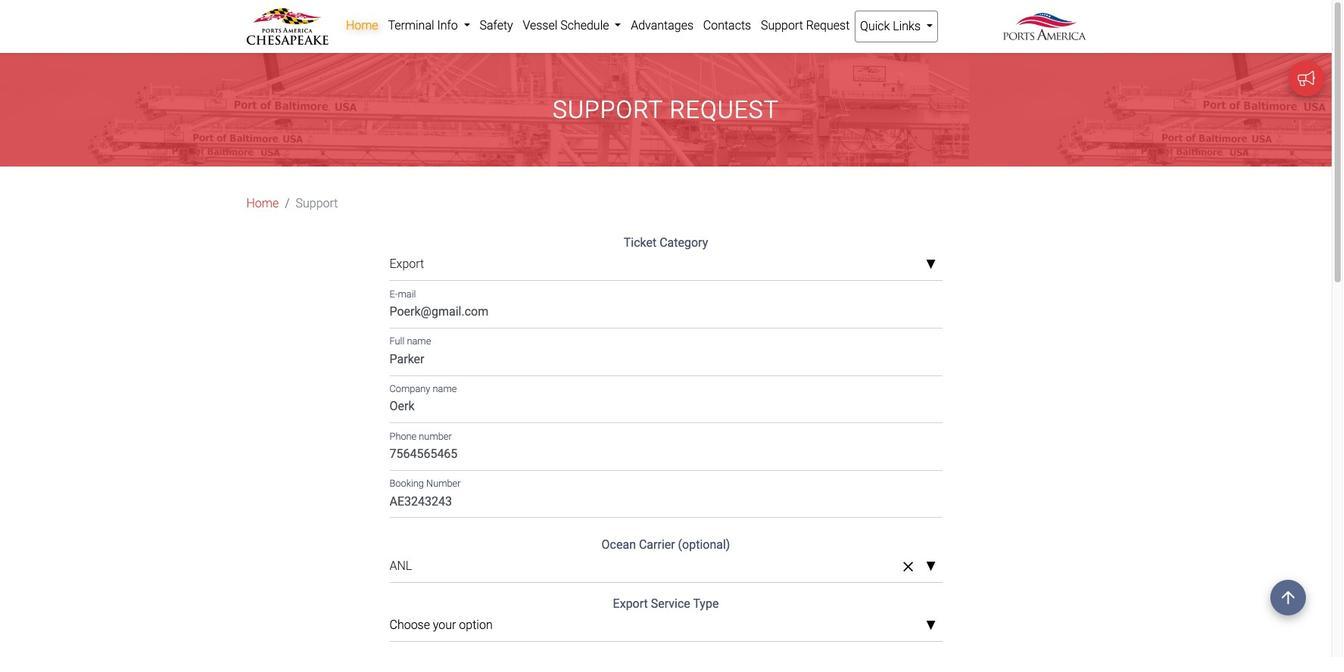 Task type: locate. For each thing, give the bounding box(es) containing it.
vessel schedule
[[523, 18, 612, 33]]

Company name text field
[[390, 394, 943, 424]]

1 vertical spatial home
[[247, 196, 279, 211]]

▼
[[926, 259, 936, 271], [926, 561, 936, 573], [926, 620, 936, 632]]

export up mail
[[390, 257, 424, 271]]

0 horizontal spatial name
[[407, 336, 431, 347]]

your
[[433, 618, 456, 633]]

home link
[[341, 11, 383, 41], [247, 195, 279, 213]]

0 vertical spatial name
[[407, 336, 431, 347]]

1 horizontal spatial name
[[433, 383, 457, 395]]

1 horizontal spatial home link
[[341, 11, 383, 41]]

1 ▼ from the top
[[926, 259, 936, 271]]

booking number
[[390, 478, 461, 490]]

home inside "link"
[[346, 18, 378, 33]]

export
[[390, 257, 424, 271], [613, 597, 648, 612]]

0 vertical spatial export
[[390, 257, 424, 271]]

2 horizontal spatial support
[[761, 18, 803, 33]]

3 ▼ from the top
[[926, 620, 936, 632]]

service
[[651, 597, 691, 612]]

number
[[426, 478, 461, 490]]

quick links
[[861, 19, 924, 33]]

1 horizontal spatial request
[[806, 18, 850, 33]]

(optional)
[[678, 538, 730, 552]]

safety
[[480, 18, 513, 33]]

choose
[[390, 618, 430, 633]]

1 vertical spatial export
[[613, 597, 648, 612]]

1 vertical spatial support request
[[553, 96, 779, 124]]

advantages link
[[626, 11, 699, 41]]

ocean
[[602, 538, 636, 552]]

name
[[407, 336, 431, 347], [433, 383, 457, 395]]

2 vertical spatial ▼
[[926, 620, 936, 632]]

name right company
[[433, 383, 457, 395]]

Phone number text field
[[390, 442, 943, 471]]

▼ for choose your option
[[926, 620, 936, 632]]

home
[[346, 18, 378, 33], [247, 196, 279, 211]]

advantages
[[631, 18, 694, 33]]

1 horizontal spatial home
[[346, 18, 378, 33]]

mail
[[398, 289, 416, 300]]

export left service
[[613, 597, 648, 612]]

0 horizontal spatial support
[[296, 196, 338, 211]]

name for full name
[[407, 336, 431, 347]]

export for export
[[390, 257, 424, 271]]

terminal info link
[[383, 11, 475, 41]]

0 vertical spatial request
[[806, 18, 850, 33]]

1 vertical spatial name
[[433, 383, 457, 395]]

support request
[[761, 18, 850, 33], [553, 96, 779, 124]]

Booking Number text field
[[390, 489, 943, 518]]

company name
[[390, 383, 457, 395]]

request
[[806, 18, 850, 33], [670, 96, 779, 124]]

quick
[[861, 19, 890, 33]]

▼ for export
[[926, 259, 936, 271]]

1 horizontal spatial support
[[553, 96, 663, 124]]

vessel schedule link
[[518, 11, 626, 41]]

option
[[459, 618, 493, 633]]

0 horizontal spatial request
[[670, 96, 779, 124]]

0 vertical spatial ▼
[[926, 259, 936, 271]]

ticket
[[624, 236, 657, 250]]

1 vertical spatial home link
[[247, 195, 279, 213]]

home for left home "link"
[[247, 196, 279, 211]]

ticket category
[[624, 236, 708, 250]]

e-mail
[[390, 289, 416, 300]]

0 vertical spatial support request
[[761, 18, 850, 33]]

number
[[419, 431, 452, 442]]

support
[[761, 18, 803, 33], [553, 96, 663, 124], [296, 196, 338, 211]]

0 vertical spatial support
[[761, 18, 803, 33]]

0 vertical spatial home
[[346, 18, 378, 33]]

ocean carrier (optional)
[[602, 538, 730, 552]]

2 vertical spatial support
[[296, 196, 338, 211]]

0 horizontal spatial home
[[247, 196, 279, 211]]

name right full on the bottom of the page
[[407, 336, 431, 347]]

1 vertical spatial ▼
[[926, 561, 936, 573]]

1 horizontal spatial export
[[613, 597, 648, 612]]

0 horizontal spatial export
[[390, 257, 424, 271]]



Task type: describe. For each thing, give the bounding box(es) containing it.
full name
[[390, 336, 431, 347]]

category
[[660, 236, 708, 250]]

go to top image
[[1271, 580, 1307, 616]]

export for export service type
[[613, 597, 648, 612]]

name for company name
[[433, 383, 457, 395]]

vessel
[[523, 18, 558, 33]]

2 ▼ from the top
[[926, 561, 936, 573]]

info
[[437, 18, 458, 33]]

contacts link
[[699, 11, 756, 41]]

support request link
[[756, 11, 855, 41]]

carrier
[[639, 538, 675, 552]]

links
[[893, 19, 921, 33]]

type
[[693, 597, 719, 612]]

contacts
[[704, 18, 751, 33]]

e-
[[390, 289, 398, 300]]

anl
[[390, 559, 412, 574]]

0 vertical spatial home link
[[341, 11, 383, 41]]

schedule
[[561, 18, 609, 33]]

✕
[[903, 559, 914, 575]]

full
[[390, 336, 405, 347]]

request inside support request link
[[806, 18, 850, 33]]

phone
[[390, 431, 417, 442]]

E-mail email field
[[390, 299, 943, 329]]

export service type
[[613, 597, 719, 612]]

1 vertical spatial support
[[553, 96, 663, 124]]

terminal info
[[388, 18, 461, 33]]

Full name text field
[[390, 347, 943, 376]]

phone number
[[390, 431, 452, 442]]

company
[[390, 383, 431, 395]]

terminal
[[388, 18, 434, 33]]

home for the top home "link"
[[346, 18, 378, 33]]

1 vertical spatial request
[[670, 96, 779, 124]]

choose your option
[[390, 618, 493, 633]]

0 horizontal spatial home link
[[247, 195, 279, 213]]

quick links link
[[855, 11, 939, 42]]

safety link
[[475, 11, 518, 41]]

booking
[[390, 478, 424, 490]]



Task type: vqa. For each thing, say whether or not it's contained in the screenshot.
top 0900
no



